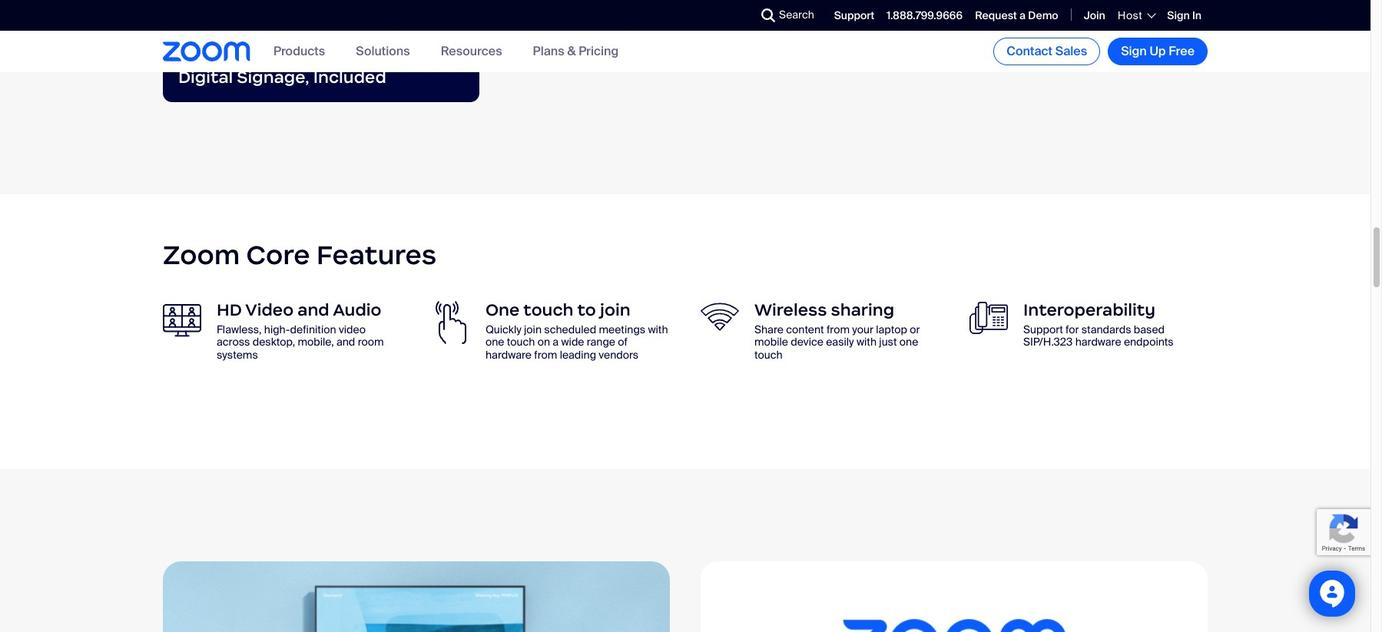 Task type: locate. For each thing, give the bounding box(es) containing it.
zoom inside enhanced voice commands for zoom rooms
[[178, 10, 227, 31]]

join right the "quickly" on the bottom left of the page
[[524, 322, 542, 336]]

included
[[313, 67, 386, 88]]

a left demo
[[1020, 8, 1026, 22]]

1 vertical spatial and
[[337, 335, 355, 349]]

share
[[755, 322, 784, 336]]

request a demo link
[[975, 8, 1059, 22]]

sign left in
[[1168, 8, 1190, 22]]

device
[[791, 335, 824, 349]]

solutions
[[356, 43, 410, 59]]

1 horizontal spatial for
[[1066, 322, 1079, 336]]

one
[[486, 335, 505, 349], [900, 335, 919, 349]]

zoom up zoom logo
[[178, 10, 227, 31]]

join
[[600, 299, 631, 320], [524, 322, 542, 336]]

touch left on
[[507, 335, 535, 349]]

leading
[[560, 348, 596, 362]]

touch inside wireless sharing share content from your laptop or mobile device easily with just one touch
[[755, 348, 783, 362]]

based
[[1134, 322, 1165, 336]]

hardware down the "quickly" on the bottom left of the page
[[486, 348, 532, 362]]

and left room
[[337, 335, 355, 349]]

support link
[[834, 8, 875, 22]]

for inside enhanced voice commands for zoom rooms
[[417, 0, 441, 12]]

from left wide
[[534, 348, 557, 362]]

more
[[668, 13, 698, 29]]

workspace
[[736, 13, 800, 29]]

one down "one"
[[486, 335, 505, 349]]

None search field
[[706, 3, 765, 28]]

your
[[853, 322, 874, 336]]

contact
[[1007, 43, 1053, 59]]

1 vertical spatial from
[[534, 348, 557, 362]]

zoom
[[178, 10, 227, 31], [163, 238, 240, 272]]

1 horizontal spatial and
[[337, 335, 355, 349]]

request
[[975, 8, 1017, 22]]

tab list
[[163, 0, 480, 102]]

range
[[587, 335, 616, 349]]

from inside wireless sharing share content from your laptop or mobile device easily with just one touch
[[827, 322, 850, 336]]

sign inside "link"
[[1121, 43, 1147, 59]]

1 horizontal spatial join
[[600, 299, 631, 320]]

one inside wireless sharing share content from your laptop or mobile device easily with just one touch
[[900, 335, 919, 349]]

join link
[[1084, 8, 1106, 22]]

digital signage, included button
[[163, 53, 480, 102]]

for down interoperability
[[1066, 322, 1079, 336]]

one touch to join quickly join scheduled meetings with one touch on a wide range of hardware from leading vendors
[[486, 299, 668, 362]]

with right meetings
[[648, 322, 668, 336]]

0 horizontal spatial sign
[[1121, 43, 1147, 59]]

with
[[648, 322, 668, 336], [857, 335, 877, 349]]

from
[[827, 322, 850, 336], [534, 348, 557, 362]]

mobile
[[755, 335, 788, 349]]

one inside the one touch to join quickly join scheduled meetings with one touch on a wide range of hardware from leading vendors
[[486, 335, 505, 349]]

0 horizontal spatial with
[[648, 322, 668, 336]]

commands
[[316, 0, 413, 12]]

a right on
[[553, 335, 559, 349]]

0 vertical spatial and
[[298, 299, 330, 320]]

0 horizontal spatial one
[[486, 335, 505, 349]]

0 horizontal spatial join
[[524, 322, 542, 336]]

0 vertical spatial join
[[600, 299, 631, 320]]

1 horizontal spatial support
[[1024, 322, 1063, 336]]

search image
[[762, 8, 775, 22]]

join up meetings
[[600, 299, 631, 320]]

from inside the one touch to join quickly join scheduled meetings with one touch on a wide range of hardware from leading vendors
[[534, 348, 557, 362]]

1 vertical spatial sign
[[1121, 43, 1147, 59]]

1 vertical spatial a
[[553, 335, 559, 349]]

0 horizontal spatial a
[[553, 335, 559, 349]]

laptop
[[876, 322, 908, 336]]

sign
[[1168, 8, 1190, 22], [1121, 43, 1147, 59]]

for
[[417, 0, 441, 12], [1066, 322, 1079, 336]]

1 horizontal spatial one
[[900, 335, 919, 349]]

finger tapping icon image
[[432, 301, 470, 344]]

1 vertical spatial support
[[1024, 322, 1063, 336]]

hardware down interoperability
[[1076, 335, 1122, 349]]

0 horizontal spatial from
[[534, 348, 557, 362]]

in
[[1193, 8, 1202, 22]]

touch down share
[[755, 348, 783, 362]]

across
[[217, 335, 250, 349]]

content
[[786, 322, 824, 336]]

mobile,
[[298, 335, 334, 349]]

touch up scheduled
[[524, 299, 574, 320]]

join
[[1084, 8, 1106, 22]]

hardware
[[1076, 335, 1122, 349], [486, 348, 532, 362]]

1 horizontal spatial hardware
[[1076, 335, 1122, 349]]

2 one from the left
[[900, 335, 919, 349]]

1 vertical spatial join
[[524, 322, 542, 336]]

and up definition
[[298, 299, 330, 320]]

1 vertical spatial for
[[1066, 322, 1079, 336]]

1 horizontal spatial with
[[857, 335, 877, 349]]

0 vertical spatial sign
[[1168, 8, 1190, 22]]

of
[[618, 335, 628, 349]]

up
[[1150, 43, 1166, 59]]

easily
[[826, 335, 854, 349]]

zoom up hd
[[163, 238, 240, 272]]

enhanced
[[178, 0, 263, 12]]

to
[[577, 299, 596, 320]]

1 horizontal spatial sign
[[1168, 8, 1190, 22]]

1.888.799.9666
[[887, 8, 963, 22]]

enhanced voice commands for zoom rooms button
[[163, 0, 480, 53]]

resources
[[441, 43, 502, 59]]

resources button
[[441, 43, 502, 59]]

core
[[246, 238, 310, 272]]

0 vertical spatial a
[[1020, 8, 1026, 22]]

meetings
[[599, 322, 646, 336]]

one right the just
[[900, 335, 919, 349]]

from left your
[[827, 322, 850, 336]]

interoperability support for standards based sip/h.323 hardware endpoints
[[1024, 299, 1174, 349]]

1 one from the left
[[486, 335, 505, 349]]

0 vertical spatial from
[[827, 322, 850, 336]]

support right "search"
[[834, 8, 875, 22]]

with left the just
[[857, 335, 877, 349]]

pricing
[[579, 43, 619, 59]]

0 horizontal spatial hardware
[[486, 348, 532, 362]]

0 vertical spatial support
[[834, 8, 875, 22]]

tab list containing enhanced voice commands for zoom rooms
[[163, 0, 480, 102]]

one
[[486, 299, 520, 320]]

on
[[538, 335, 550, 349]]

support down interoperability
[[1024, 322, 1063, 336]]

host button
[[1118, 8, 1155, 22]]

interoperability
[[1024, 299, 1156, 320]]

sign up free link
[[1108, 38, 1208, 65]]

0 horizontal spatial for
[[417, 0, 441, 12]]

0 vertical spatial for
[[417, 0, 441, 12]]

0 vertical spatial zoom
[[178, 10, 227, 31]]

vendors
[[599, 348, 639, 362]]

and
[[298, 299, 330, 320], [337, 335, 355, 349]]

sign left up
[[1121, 43, 1147, 59]]

for right commands
[[417, 0, 441, 12]]

sign for sign up free
[[1121, 43, 1147, 59]]

just
[[879, 335, 897, 349]]

digital signage, included
[[178, 67, 386, 88]]

1 horizontal spatial from
[[827, 322, 850, 336]]

products
[[274, 43, 325, 59]]

0 horizontal spatial and
[[298, 299, 330, 320]]

learn more about workspace
[[633, 13, 800, 29]]

a
[[1020, 8, 1026, 22], [553, 335, 559, 349]]

digital
[[178, 67, 233, 88]]

voice
[[266, 0, 313, 12]]

support
[[834, 8, 875, 22], [1024, 322, 1063, 336]]



Task type: describe. For each thing, give the bounding box(es) containing it.
for inside interoperability support for standards based sip/h.323 hardware endpoints
[[1066, 322, 1079, 336]]

plans & pricing
[[533, 43, 619, 59]]

search image
[[762, 8, 775, 22]]

hd
[[217, 299, 242, 320]]

solutions button
[[356, 43, 410, 59]]

sign up free
[[1121, 43, 1195, 59]]

hd video and audio flawless, high-definition video across desktop, mobile, and room systems
[[217, 299, 384, 362]]

0 horizontal spatial support
[[834, 8, 875, 22]]

with inside the one touch to join quickly join scheduled meetings with one touch on a wide range of hardware from leading vendors
[[648, 322, 668, 336]]

support inside interoperability support for standards based sip/h.323 hardware endpoints
[[1024, 322, 1063, 336]]

desktop,
[[253, 335, 295, 349]]

high-
[[264, 322, 290, 336]]

rooms
[[230, 10, 289, 31]]

wireless sharing image
[[701, 301, 739, 333]]

1 vertical spatial zoom
[[163, 238, 240, 272]]

endpoints
[[1124, 335, 1174, 349]]

&
[[567, 43, 576, 59]]

sign in link
[[1168, 8, 1202, 22]]

audio
[[333, 299, 382, 320]]

products button
[[274, 43, 325, 59]]

enhanced voice commands for zoom rooms
[[178, 0, 441, 31]]

sharing
[[831, 299, 895, 320]]

flawless,
[[217, 322, 262, 336]]

features
[[316, 238, 437, 272]]

plans
[[533, 43, 565, 59]]

host
[[1118, 8, 1143, 22]]

quickly
[[486, 322, 522, 336]]

learn more about workspace link
[[633, 13, 800, 29]]

with inside wireless sharing share content from your laptop or mobile device easily with just one touch
[[857, 335, 877, 349]]

sign for sign in
[[1168, 8, 1190, 22]]

contact sales
[[1007, 43, 1088, 59]]

signage,
[[237, 67, 309, 88]]

sales
[[1056, 43, 1088, 59]]

telephone image
[[970, 301, 1008, 335]]

video
[[245, 299, 294, 320]]

about
[[701, 13, 733, 29]]

sip/h.323
[[1024, 335, 1073, 349]]

tabbed carousel element
[[163, 0, 1208, 102]]

hardware inside interoperability support for standards based sip/h.323 hardware endpoints
[[1076, 335, 1122, 349]]

video
[[339, 322, 366, 336]]

scheduled
[[544, 322, 596, 336]]

1.888.799.9666 link
[[887, 8, 963, 22]]

demo
[[1028, 8, 1059, 22]]

wireless sharing share content from your laptop or mobile device easily with just one touch
[[755, 299, 920, 362]]

hardware inside the one touch to join quickly join scheduled meetings with one touch on a wide range of hardware from leading vendors
[[486, 348, 532, 362]]

standards
[[1082, 322, 1132, 336]]

room
[[358, 335, 384, 349]]

a inside the one touch to join quickly join scheduled meetings with one touch on a wide range of hardware from leading vendors
[[553, 335, 559, 349]]

contact sales link
[[994, 38, 1101, 65]]

wide
[[561, 335, 584, 349]]

sign in
[[1168, 8, 1202, 22]]

search
[[779, 8, 814, 22]]

definition
[[290, 322, 336, 336]]

zoom logo image
[[163, 42, 251, 61]]

free
[[1169, 43, 1195, 59]]

systems
[[217, 348, 258, 362]]

plans & pricing link
[[533, 43, 619, 59]]

zoom core features
[[163, 238, 437, 272]]

or
[[910, 322, 920, 336]]

four people on a computer screen image
[[163, 301, 201, 339]]

learn
[[633, 13, 665, 29]]

request a demo
[[975, 8, 1059, 22]]

wireless
[[755, 299, 827, 320]]

digital signage, included group
[[464, 0, 1193, 59]]

1 horizontal spatial a
[[1020, 8, 1026, 22]]



Task type: vqa. For each thing, say whether or not it's contained in the screenshot.
logo blog.svg
no



